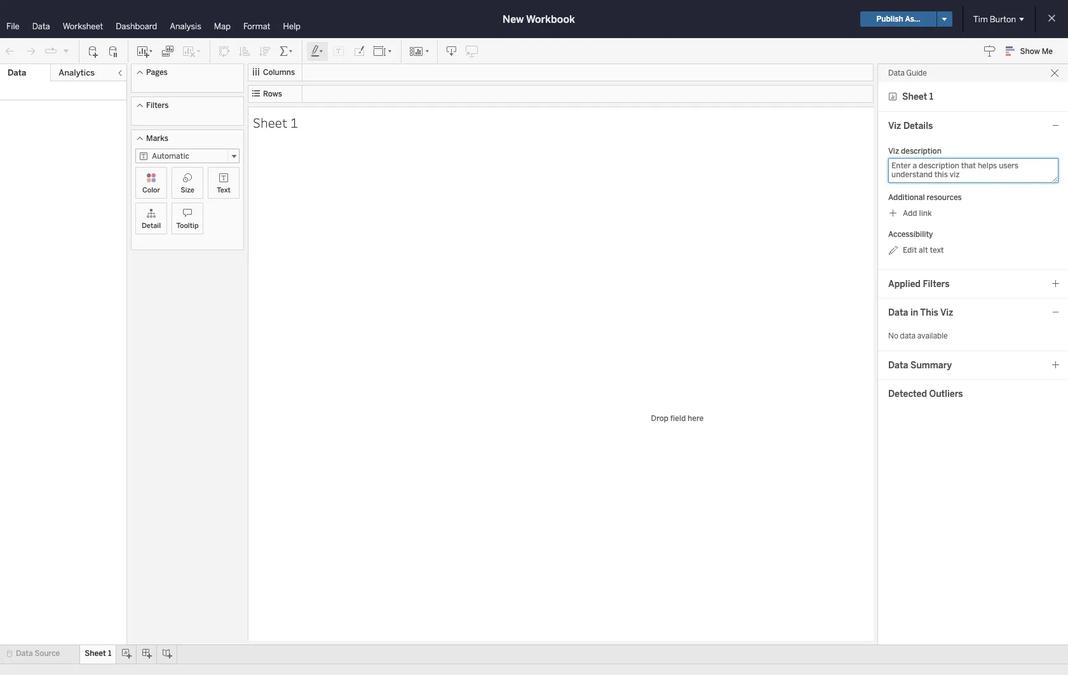 Task type: describe. For each thing, give the bounding box(es) containing it.
me
[[1043, 47, 1054, 56]]

help
[[283, 22, 301, 31]]

totals image
[[279, 45, 294, 58]]

tim burton
[[974, 14, 1017, 24]]

data
[[901, 332, 916, 341]]

no
[[889, 332, 899, 341]]

available
[[918, 332, 948, 341]]

size
[[181, 186, 194, 195]]

to use edit in desktop, save the workbook outside of personal space image
[[466, 45, 479, 58]]

sort descending image
[[259, 45, 272, 58]]

publish as...
[[877, 15, 921, 24]]

publish
[[877, 15, 904, 24]]

text
[[217, 186, 231, 195]]

show
[[1021, 47, 1041, 56]]

fit image
[[373, 45, 394, 58]]

redo image
[[24, 45, 37, 58]]

file
[[6, 22, 20, 31]]

pages
[[146, 68, 168, 77]]

analytics
[[59, 68, 95, 78]]

0 horizontal spatial sheet
[[85, 650, 106, 659]]

analysis
[[170, 22, 201, 31]]

download image
[[446, 45, 458, 58]]

replay animation image
[[62, 47, 70, 54]]

0 vertical spatial sheet
[[903, 91, 928, 102]]

data up replay animation icon
[[32, 22, 50, 31]]

new worksheet image
[[136, 45, 154, 58]]

additional
[[889, 193, 926, 202]]

workbook
[[526, 13, 575, 25]]

undo image
[[4, 45, 17, 58]]

format workbook image
[[353, 45, 366, 58]]

tooltip
[[176, 222, 199, 230]]

color
[[142, 186, 160, 195]]

field
[[671, 415, 686, 423]]

map
[[214, 22, 231, 31]]

0 horizontal spatial sheet 1
[[85, 650, 111, 659]]

clear sheet image
[[182, 45, 202, 58]]

rows
[[263, 90, 282, 99]]

1 vertical spatial sheet
[[253, 113, 288, 131]]

marks
[[146, 134, 168, 143]]

swap rows and columns image
[[218, 45, 231, 58]]

replay animation image
[[45, 45, 57, 58]]

1 vertical spatial sheet 1
[[253, 113, 298, 131]]

here
[[688, 415, 704, 423]]

highlight image
[[310, 45, 325, 58]]

sort ascending image
[[238, 45, 251, 58]]



Task type: vqa. For each thing, say whether or not it's contained in the screenshot.
the Recommendations
no



Task type: locate. For each thing, give the bounding box(es) containing it.
as...
[[906, 15, 921, 24]]

2 horizontal spatial sheet 1
[[903, 91, 934, 102]]

description
[[902, 147, 942, 156]]

2 horizontal spatial 1
[[930, 91, 934, 102]]

viz
[[889, 147, 900, 156]]

show me
[[1021, 47, 1054, 56]]

format
[[243, 22, 271, 31]]

2 vertical spatial sheet 1
[[85, 650, 111, 659]]

sheet 1 down guide
[[903, 91, 934, 102]]

1 horizontal spatial sheet
[[253, 113, 288, 131]]

duplicate image
[[162, 45, 174, 58]]

dashboard
[[116, 22, 157, 31]]

collapse image
[[116, 69, 124, 77]]

data source
[[16, 650, 60, 659]]

1 horizontal spatial sheet 1
[[253, 113, 298, 131]]

2 vertical spatial 1
[[108, 650, 111, 659]]

show/hide cards image
[[409, 45, 430, 58]]

data guide image
[[984, 45, 997, 57]]

1 right source
[[108, 650, 111, 659]]

1 up description
[[930, 91, 934, 102]]

sheet down rows
[[253, 113, 288, 131]]

1 horizontal spatial 1
[[291, 113, 298, 131]]

new
[[503, 13, 524, 25]]

data
[[32, 22, 50, 31], [8, 68, 26, 78], [889, 69, 905, 78], [16, 650, 33, 659]]

filters
[[146, 101, 169, 110]]

drop field here
[[651, 415, 704, 423]]

0 horizontal spatial 1
[[108, 650, 111, 659]]

sheet down guide
[[903, 91, 928, 102]]

data left guide
[[889, 69, 905, 78]]

resources
[[927, 193, 962, 202]]

show labels image
[[333, 45, 345, 58]]

data guide
[[889, 69, 928, 78]]

sheet 1 right source
[[85, 650, 111, 659]]

additional resources
[[889, 193, 962, 202]]

data left source
[[16, 650, 33, 659]]

1
[[930, 91, 934, 102], [291, 113, 298, 131], [108, 650, 111, 659]]

guide
[[907, 69, 928, 78]]

0 vertical spatial 1
[[930, 91, 934, 102]]

Viz description text field
[[889, 158, 1059, 183]]

new data source image
[[87, 45, 100, 58]]

no data available
[[889, 332, 948, 341]]

pause auto updates image
[[107, 45, 120, 58]]

2 horizontal spatial sheet
[[903, 91, 928, 102]]

sheet 1
[[903, 91, 934, 102], [253, 113, 298, 131], [85, 650, 111, 659]]

1 vertical spatial 1
[[291, 113, 298, 131]]

tim
[[974, 14, 989, 24]]

detail
[[142, 222, 161, 230]]

viz description
[[889, 147, 942, 156]]

source
[[35, 650, 60, 659]]

drop
[[651, 415, 669, 423]]

data down undo image
[[8, 68, 26, 78]]

new workbook
[[503, 13, 575, 25]]

burton
[[990, 14, 1017, 24]]

accessibility
[[889, 230, 934, 239]]

0 vertical spatial sheet 1
[[903, 91, 934, 102]]

sheet
[[903, 91, 928, 102], [253, 113, 288, 131], [85, 650, 106, 659]]

2 vertical spatial sheet
[[85, 650, 106, 659]]

1 down columns
[[291, 113, 298, 131]]

publish as... button
[[861, 11, 937, 27]]

columns
[[263, 68, 295, 77]]

sheet right source
[[85, 650, 106, 659]]

sheet 1 down rows
[[253, 113, 298, 131]]

worksheet
[[63, 22, 103, 31]]

show me button
[[1001, 41, 1065, 61]]



